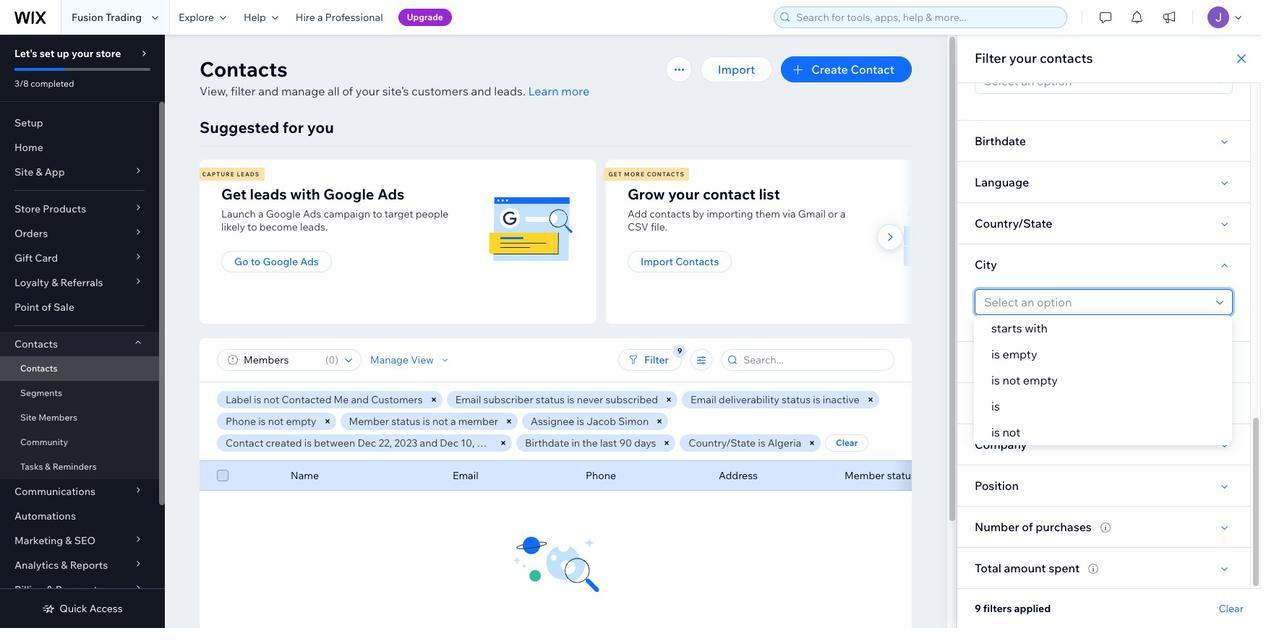 Task type: locate. For each thing, give the bounding box(es) containing it.
clear inside 'button'
[[836, 438, 858, 449]]

1 vertical spatial of
[[42, 301, 51, 314]]

1 horizontal spatial country/state
[[975, 216, 1053, 231]]

of right all
[[342, 84, 353, 98]]

gift
[[14, 252, 33, 265]]

0 horizontal spatial phone
[[226, 415, 256, 428]]

1 vertical spatial country/state
[[689, 437, 756, 450]]

you
[[307, 118, 334, 137]]

2023 right 22,
[[394, 437, 418, 450]]

0 vertical spatial contact
[[851, 62, 895, 77]]

1 dec from the left
[[358, 437, 376, 450]]

customers
[[371, 394, 423, 407]]

empty up the location
[[1023, 373, 1058, 388]]

1 vertical spatial clear
[[1219, 603, 1244, 616]]

contact down phone is not empty
[[226, 437, 264, 450]]

2 vertical spatial empty
[[286, 415, 317, 428]]

clear button
[[826, 435, 869, 452], [1219, 603, 1244, 616]]

import inside button
[[718, 62, 755, 77]]

ads left campaign
[[303, 208, 321, 221]]

2 vertical spatial of
[[1022, 520, 1033, 535]]

to right likely
[[247, 221, 257, 234]]

a right or
[[841, 208, 846, 221]]

& for marketing
[[65, 535, 72, 548]]

1 horizontal spatial dec
[[440, 437, 459, 450]]

0 vertical spatial birthdate
[[975, 134, 1026, 148]]

of right number at right bottom
[[1022, 520, 1033, 535]]

country/state
[[975, 216, 1053, 231], [689, 437, 756, 450]]

name
[[291, 469, 319, 483]]

1 vertical spatial select an option field
[[980, 290, 1212, 315]]

& for loyalty
[[51, 276, 58, 289]]

professional
[[325, 11, 383, 24]]

contacts up filter
[[200, 56, 288, 82]]

1 horizontal spatial 2023
[[477, 437, 500, 450]]

1 vertical spatial filter
[[645, 354, 669, 367]]

community link
[[0, 430, 159, 455]]

1 horizontal spatial contacts
[[1040, 50, 1093, 67]]

1 vertical spatial clear button
[[1219, 603, 1244, 616]]

leads
[[250, 185, 287, 203]]

your inside contacts view, filter and manage all of your site's customers and leads. learn more
[[356, 84, 380, 98]]

1 vertical spatial leads.
[[300, 221, 328, 234]]

clear
[[836, 438, 858, 449], [1219, 603, 1244, 616]]

grow
[[628, 185, 665, 203]]

loyalty & referrals
[[14, 276, 103, 289]]

contacts inside button
[[676, 255, 719, 268]]

0 horizontal spatial of
[[42, 301, 51, 314]]

1 horizontal spatial clear
[[1219, 603, 1244, 616]]

create contact
[[812, 62, 895, 77]]

a
[[318, 11, 323, 24], [258, 208, 264, 221], [841, 208, 846, 221], [451, 415, 456, 428]]

country/state down language
[[975, 216, 1053, 231]]

country/state for country/state is algeria
[[689, 437, 756, 450]]

with inside get leads with google ads launch a google ads campaign to target people likely to become leads.
[[290, 185, 320, 203]]

country/state up address
[[689, 437, 756, 450]]

phone for phone
[[586, 469, 616, 483]]

0 vertical spatial leads.
[[494, 84, 526, 98]]

site members
[[20, 412, 77, 423]]

&
[[36, 166, 42, 179], [51, 276, 58, 289], [45, 462, 51, 472], [65, 535, 72, 548], [61, 559, 68, 572], [46, 584, 53, 597]]

1 vertical spatial empty
[[1023, 373, 1058, 388]]

is down starts
[[992, 347, 1000, 362]]

0 vertical spatial phone
[[226, 415, 256, 428]]

contact right the create
[[851, 62, 895, 77]]

site for site members
[[20, 412, 37, 423]]

email for email deliverability status is inactive
[[691, 394, 717, 407]]

0 vertical spatial member
[[349, 415, 389, 428]]

filter
[[975, 50, 1007, 67], [645, 354, 669, 367]]

dec left 22,
[[358, 437, 376, 450]]

a left 'member' at the bottom of the page
[[451, 415, 456, 428]]

0 horizontal spatial with
[[290, 185, 320, 203]]

1 horizontal spatial phone
[[586, 469, 616, 483]]

not left 'member' at the bottom of the page
[[433, 415, 448, 428]]

get leads with google ads launch a google ads campaign to target people likely to become leads.
[[221, 185, 449, 234]]

Search for tools, apps, help & more... field
[[792, 7, 1063, 27]]

0 vertical spatial site
[[14, 166, 33, 179]]

not up phone is not empty
[[264, 394, 279, 407]]

community
[[20, 437, 68, 448]]

a inside grow your contact list add contacts by importing them via gmail or a csv file.
[[841, 208, 846, 221]]

filter inside button
[[645, 354, 669, 367]]

site inside popup button
[[14, 166, 33, 179]]

& right tasks
[[45, 462, 51, 472]]

0 horizontal spatial import
[[641, 255, 674, 268]]

0 vertical spatial with
[[290, 185, 320, 203]]

1 select an option field from the top
[[980, 69, 1212, 93]]

is empty
[[992, 347, 1038, 362]]

birthdate in the last 90 days
[[525, 437, 656, 450]]

store
[[96, 47, 121, 60]]

and
[[258, 84, 279, 98], [471, 84, 492, 98], [351, 394, 369, 407], [420, 437, 438, 450]]

0 vertical spatial clear
[[836, 438, 858, 449]]

& left app
[[36, 166, 42, 179]]

email up 'member' at the bottom of the page
[[456, 394, 481, 407]]

1 horizontal spatial member
[[845, 469, 885, 483]]

of left sale
[[42, 301, 51, 314]]

view,
[[200, 84, 228, 98]]

2 horizontal spatial of
[[1022, 520, 1033, 535]]

1 horizontal spatial clear button
[[1219, 603, 1244, 616]]

member for member status is not a member
[[349, 415, 389, 428]]

0 vertical spatial filter
[[975, 50, 1007, 67]]

setup
[[14, 116, 43, 129]]

1 horizontal spatial with
[[1025, 321, 1048, 336]]

site members link
[[0, 406, 159, 430]]

all
[[328, 84, 340, 98]]

ads down get leads with google ads launch a google ads campaign to target people likely to become leads.
[[300, 255, 319, 268]]

& for billing
[[46, 584, 53, 597]]

0
[[329, 354, 335, 367]]

)
[[335, 354, 339, 367]]

manage view button
[[370, 354, 451, 367]]

is left inactive
[[813, 394, 821, 407]]

csv
[[628, 221, 649, 234]]

list
[[759, 185, 780, 203]]

phone down last
[[586, 469, 616, 483]]

leads.
[[494, 84, 526, 98], [300, 221, 328, 234]]

list
[[197, 160, 1008, 324]]

2 2023 from the left
[[477, 437, 500, 450]]

products
[[43, 203, 86, 216]]

1 vertical spatial site
[[20, 412, 37, 423]]

birthdate up language
[[975, 134, 1026, 148]]

1 horizontal spatial leads.
[[494, 84, 526, 98]]

1 vertical spatial birthdate
[[525, 437, 569, 450]]

linked
[[975, 396, 1012, 411]]

2 vertical spatial ads
[[300, 255, 319, 268]]

position
[[975, 479, 1019, 493]]

& for site
[[36, 166, 42, 179]]

1 vertical spatial with
[[1025, 321, 1048, 336]]

loyalty & referrals button
[[0, 271, 159, 295]]

a inside get leads with google ads launch a google ads campaign to target people likely to become leads.
[[258, 208, 264, 221]]

store products button
[[0, 197, 159, 221]]

linked location
[[975, 396, 1058, 411]]

and right customers
[[471, 84, 492, 98]]

2 vertical spatial google
[[263, 255, 298, 268]]

completed
[[31, 78, 74, 89]]

& for analytics
[[61, 559, 68, 572]]

1 vertical spatial member
[[845, 469, 885, 483]]

store products
[[14, 203, 86, 216]]

google up campaign
[[324, 185, 374, 203]]

0 horizontal spatial dec
[[358, 437, 376, 450]]

birthdate for birthdate
[[975, 134, 1026, 148]]

importing
[[707, 208, 753, 221]]

hire a professional
[[296, 11, 383, 24]]

by
[[693, 208, 705, 221]]

with right starts
[[1025, 321, 1048, 336]]

learn
[[528, 84, 559, 98]]

contacts down point of sale
[[14, 338, 58, 351]]

ads up target
[[378, 185, 405, 203]]

empty down contacted
[[286, 415, 317, 428]]

people
[[416, 208, 449, 221]]

import
[[718, 62, 755, 77], [641, 255, 674, 268]]

leads. right become
[[300, 221, 328, 234]]

0 horizontal spatial leads.
[[300, 221, 328, 234]]

leads. inside contacts view, filter and manage all of your site's customers and leads. learn more
[[494, 84, 526, 98]]

& right loyalty
[[51, 276, 58, 289]]

and right me
[[351, 394, 369, 407]]

google inside button
[[263, 255, 298, 268]]

filter for filter your contacts
[[975, 50, 1007, 67]]

birthdate down assignee
[[525, 437, 569, 450]]

0 horizontal spatial contacts
[[650, 208, 691, 221]]

& left the seo
[[65, 535, 72, 548]]

0 vertical spatial country/state
[[975, 216, 1053, 231]]

0 horizontal spatial member
[[349, 415, 389, 428]]

1 horizontal spatial birthdate
[[975, 134, 1026, 148]]

with inside list box
[[1025, 321, 1048, 336]]

starts with
[[992, 321, 1048, 336]]

file.
[[651, 221, 668, 234]]

0 horizontal spatial clear button
[[826, 435, 869, 452]]

a down leads
[[258, 208, 264, 221]]

0 vertical spatial select an option field
[[980, 69, 1212, 93]]

0 horizontal spatial contact
[[226, 437, 264, 450]]

of inside sidebar "element"
[[42, 301, 51, 314]]

contacts link
[[0, 357, 159, 381]]

import button
[[701, 56, 773, 82]]

1 vertical spatial phone
[[586, 469, 616, 483]]

total amount spent
[[975, 561, 1080, 576]]

phone down label
[[226, 415, 256, 428]]

1 horizontal spatial of
[[342, 84, 353, 98]]

become
[[259, 221, 298, 234]]

1 horizontal spatial filter
[[975, 50, 1007, 67]]

analytics
[[14, 559, 59, 572]]

member status
[[845, 469, 916, 483]]

import for import
[[718, 62, 755, 77]]

likely
[[221, 221, 245, 234]]

contact created is between dec 22, 2023 and dec 10, 2023
[[226, 437, 500, 450]]

jacob
[[587, 415, 616, 428]]

empty down starts with at right
[[1003, 347, 1038, 362]]

ads
[[378, 185, 405, 203], [303, 208, 321, 221], [300, 255, 319, 268]]

filter button
[[619, 349, 682, 371]]

email left deliverability
[[691, 394, 717, 407]]

upgrade
[[407, 12, 443, 22]]

list box
[[974, 315, 1233, 446]]

1 horizontal spatial import
[[718, 62, 755, 77]]

0 vertical spatial import
[[718, 62, 755, 77]]

campaign
[[324, 208, 370, 221]]

0 horizontal spatial filter
[[645, 354, 669, 367]]

google
[[324, 185, 374, 203], [266, 208, 301, 221], [263, 255, 298, 268]]

loyalty
[[14, 276, 49, 289]]

& for tasks
[[45, 462, 51, 472]]

0 vertical spatial of
[[342, 84, 353, 98]]

google down become
[[263, 255, 298, 268]]

get
[[221, 185, 247, 203]]

1 vertical spatial import
[[641, 255, 674, 268]]

import contacts button
[[628, 251, 732, 273]]

a right hire on the left top
[[318, 11, 323, 24]]

0 horizontal spatial country/state
[[689, 437, 756, 450]]

gmail
[[798, 208, 826, 221]]

point
[[14, 301, 39, 314]]

is not
[[992, 425, 1021, 440]]

0 horizontal spatial 2023
[[394, 437, 418, 450]]

site down segments
[[20, 412, 37, 423]]

birthdate for birthdate in the last 90 days
[[525, 437, 569, 450]]

leads. left learn
[[494, 84, 526, 98]]

to right go
[[251, 255, 261, 268]]

0 horizontal spatial birthdate
[[525, 437, 569, 450]]

& right billing
[[46, 584, 53, 597]]

1 horizontal spatial contact
[[851, 62, 895, 77]]

site for site & app
[[14, 166, 33, 179]]

site down home
[[14, 166, 33, 179]]

0 horizontal spatial clear
[[836, 438, 858, 449]]

9 filters applied
[[975, 603, 1051, 616]]

with right leads
[[290, 185, 320, 203]]

import inside button
[[641, 255, 674, 268]]

Select an option field
[[980, 69, 1212, 93], [980, 290, 1212, 315]]

more
[[562, 84, 590, 98]]

contacts down the by
[[676, 255, 719, 268]]

google down leads
[[266, 208, 301, 221]]

customers
[[412, 84, 469, 98]]

suggested
[[200, 118, 279, 137]]

None checkbox
[[217, 467, 229, 485]]

segments
[[20, 388, 62, 399]]

import for import contacts
[[641, 255, 674, 268]]

1 vertical spatial contacts
[[650, 208, 691, 221]]

9
[[975, 603, 981, 616]]

member for member status
[[845, 469, 885, 483]]

& inside dropdown button
[[61, 559, 68, 572]]

is down unsaved view field
[[258, 415, 266, 428]]

site
[[14, 166, 33, 179], [20, 412, 37, 423]]

contacts button
[[0, 332, 159, 357]]

dec left 10,
[[440, 437, 459, 450]]

to
[[373, 208, 382, 221], [247, 221, 257, 234], [251, 255, 261, 268]]

2023 right 10,
[[477, 437, 500, 450]]

& left reports
[[61, 559, 68, 572]]

marketing & seo
[[14, 535, 96, 548]]

is down street
[[992, 373, 1000, 388]]

0 vertical spatial contacts
[[1040, 50, 1093, 67]]



Task type: vqa. For each thing, say whether or not it's contained in the screenshot.
right /
no



Task type: describe. For each thing, give the bounding box(es) containing it.
is not empty
[[992, 373, 1058, 388]]

email for email subscriber status is never subscribed
[[456, 394, 481, 407]]

simon
[[619, 415, 649, 428]]

subscriber
[[484, 394, 534, 407]]

country/state is algeria
[[689, 437, 802, 450]]

up
[[57, 47, 69, 60]]

member status is not a member
[[349, 415, 499, 428]]

assignee is jacob simon
[[531, 415, 649, 428]]

learn more button
[[528, 82, 590, 100]]

your inside sidebar "element"
[[72, 47, 94, 60]]

filters
[[984, 603, 1012, 616]]

and down member status is not a member
[[420, 437, 438, 450]]

city
[[975, 258, 997, 272]]

clear for clear 'button' to the top
[[836, 438, 858, 449]]

analytics & reports
[[14, 559, 108, 572]]

contacts up segments
[[20, 363, 57, 374]]

applied
[[1015, 603, 1051, 616]]

deliverability
[[719, 394, 780, 407]]

label is not contacted me and customers
[[226, 394, 423, 407]]

contact inside button
[[851, 62, 895, 77]]

number of purchases
[[975, 520, 1092, 535]]

last
[[600, 437, 617, 450]]

1 vertical spatial google
[[266, 208, 301, 221]]

0 vertical spatial empty
[[1003, 347, 1038, 362]]

manage
[[281, 84, 325, 98]]

(
[[325, 354, 329, 367]]

get more contacts
[[609, 171, 685, 178]]

of inside contacts view, filter and manage all of your site's customers and leads. learn more
[[342, 84, 353, 98]]

phone for phone is not empty
[[226, 415, 256, 428]]

algeria
[[768, 437, 802, 450]]

or
[[828, 208, 838, 221]]

not down linked location
[[1003, 425, 1021, 440]]

payments
[[55, 584, 103, 597]]

1 vertical spatial ads
[[303, 208, 321, 221]]

2 select an option field from the top
[[980, 290, 1212, 315]]

your inside grow your contact list add contacts by importing them via gmail or a csv file.
[[669, 185, 700, 203]]

fusion trading
[[72, 11, 142, 24]]

capture
[[202, 171, 235, 178]]

filter for filter
[[645, 354, 669, 367]]

in
[[572, 437, 580, 450]]

automations
[[14, 510, 76, 523]]

1 2023 from the left
[[394, 437, 418, 450]]

list containing get leads with google ads
[[197, 160, 1008, 324]]

orders
[[14, 227, 48, 240]]

of for number of purchases
[[1022, 520, 1033, 535]]

go to google ads button
[[221, 251, 332, 273]]

and right filter
[[258, 84, 279, 98]]

let's set up your store
[[14, 47, 121, 60]]

hire
[[296, 11, 315, 24]]

view
[[411, 354, 434, 367]]

number
[[975, 520, 1020, 535]]

setup link
[[0, 111, 159, 135]]

assignee
[[531, 415, 575, 428]]

Unsaved view field
[[239, 350, 321, 370]]

0 vertical spatial clear button
[[826, 435, 869, 452]]

site's
[[382, 84, 409, 98]]

0 vertical spatial ads
[[378, 185, 405, 203]]

fusion
[[72, 11, 103, 24]]

add
[[628, 208, 648, 221]]

point of sale link
[[0, 295, 159, 320]]

home
[[14, 141, 43, 154]]

amount
[[1004, 561, 1046, 576]]

0 vertical spatial google
[[324, 185, 374, 203]]

created
[[266, 437, 302, 450]]

leads
[[237, 171, 260, 178]]

manage
[[370, 354, 409, 367]]

clear for the rightmost clear 'button'
[[1219, 603, 1244, 616]]

tasks & reminders
[[20, 462, 97, 472]]

days
[[634, 437, 656, 450]]

between
[[314, 437, 355, 450]]

email subscriber status is never subscribed
[[456, 394, 658, 407]]

get
[[609, 171, 623, 178]]

is down linked
[[992, 425, 1000, 440]]

gift card
[[14, 252, 58, 265]]

company
[[975, 438, 1028, 452]]

me
[[334, 394, 349, 407]]

country/state for country/state
[[975, 216, 1053, 231]]

contacts inside grow your contact list add contacts by importing them via gmail or a csv file.
[[650, 208, 691, 221]]

is up is not
[[992, 399, 1000, 414]]

spent
[[1049, 561, 1080, 576]]

1 vertical spatial contact
[[226, 437, 264, 450]]

sidebar element
[[0, 35, 165, 629]]

is left jacob
[[577, 415, 584, 428]]

starts
[[992, 321, 1023, 336]]

create
[[812, 62, 848, 77]]

contacts inside contacts view, filter and manage all of your site's customers and leads. learn more
[[200, 56, 288, 82]]

communications button
[[0, 480, 159, 504]]

is right label
[[254, 394, 261, 407]]

is left never
[[567, 394, 575, 407]]

phone is not empty
[[226, 415, 317, 428]]

card
[[35, 252, 58, 265]]

2 dec from the left
[[440, 437, 459, 450]]

contacts inside popup button
[[14, 338, 58, 351]]

contacted
[[282, 394, 332, 407]]

seo
[[74, 535, 96, 548]]

ads inside go to google ads button
[[300, 255, 319, 268]]

reminders
[[53, 462, 97, 472]]

22,
[[379, 437, 392, 450]]

leads. inside get leads with google ads launch a google ads campaign to target people likely to become leads.
[[300, 221, 328, 234]]

list box containing starts with
[[974, 315, 1233, 446]]

of for point of sale
[[42, 301, 51, 314]]

contact
[[703, 185, 756, 203]]

not up created
[[268, 415, 284, 428]]

marketing & seo button
[[0, 529, 159, 553]]

purchases
[[1036, 520, 1092, 535]]

point of sale
[[14, 301, 74, 314]]

to left target
[[373, 208, 382, 221]]

Search... field
[[739, 350, 890, 370]]

3/8 completed
[[14, 78, 74, 89]]

go to google ads
[[234, 255, 319, 268]]

address
[[719, 469, 758, 483]]

is right created
[[304, 437, 312, 450]]

label
[[226, 394, 252, 407]]

not up linked location
[[1003, 373, 1021, 388]]

email down 10,
[[453, 469, 479, 483]]

is left algeria
[[758, 437, 766, 450]]

via
[[783, 208, 796, 221]]

reports
[[70, 559, 108, 572]]

3/8
[[14, 78, 29, 89]]

to inside button
[[251, 255, 261, 268]]

segments link
[[0, 381, 159, 406]]

is down customers
[[423, 415, 430, 428]]

member
[[458, 415, 499, 428]]

site & app button
[[0, 160, 159, 184]]

app
[[45, 166, 65, 179]]

go
[[234, 255, 248, 268]]

let's
[[14, 47, 37, 60]]



